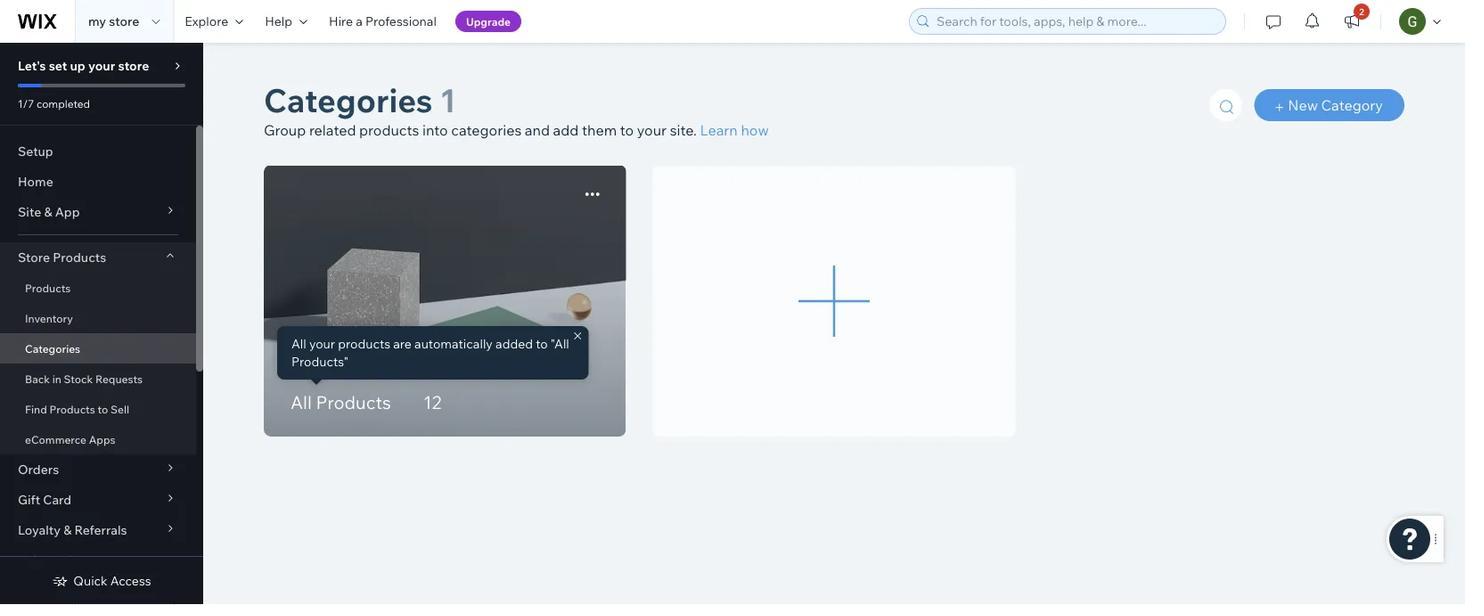 Task type: locate. For each thing, give the bounding box(es) containing it.
to inside all your products are automatically added to "all products"
[[536, 336, 548, 352]]

new
[[1289, 96, 1319, 114]]

store right 'my'
[[109, 13, 139, 29]]

0 vertical spatial to
[[620, 121, 634, 139]]

0 horizontal spatial to
[[98, 403, 108, 416]]

1 vertical spatial categories
[[25, 342, 80, 355]]

hire a professional
[[329, 13, 437, 29]]

0 vertical spatial categories
[[264, 79, 433, 120]]

products down categories 1
[[359, 121, 419, 139]]

store inside sidebar element
[[118, 58, 149, 74]]

1/7 completed
[[18, 97, 90, 110]]

site.
[[670, 121, 697, 139]]

related
[[309, 121, 356, 139]]

sale
[[66, 553, 92, 568]]

products up ecommerce apps
[[49, 403, 95, 416]]

store
[[109, 13, 139, 29], [118, 58, 149, 74]]

find
[[25, 403, 47, 416]]

1 vertical spatial to
[[536, 336, 548, 352]]

quick access button
[[52, 573, 151, 589]]

your up products"
[[309, 336, 335, 352]]

& right loyalty
[[63, 523, 72, 538]]

0 vertical spatial your
[[88, 58, 115, 74]]

& inside site & app popup button
[[44, 204, 52, 220]]

to left "all
[[536, 336, 548, 352]]

hire
[[329, 13, 353, 29]]

find products to sell
[[25, 403, 129, 416]]

quick
[[73, 573, 108, 589]]

point
[[18, 553, 48, 568]]

products
[[53, 250, 106, 265], [25, 281, 71, 295], [316, 391, 391, 414], [49, 403, 95, 416]]

store down my store
[[118, 58, 149, 74]]

0 horizontal spatial &
[[44, 204, 52, 220]]

to right them
[[620, 121, 634, 139]]

& inside loyalty & referrals popup button
[[63, 523, 72, 538]]

0 vertical spatial all
[[292, 336, 307, 352]]

products up products link at the left of the page
[[53, 250, 106, 265]]

orders button
[[0, 455, 196, 485]]

your
[[88, 58, 115, 74], [637, 121, 667, 139], [309, 336, 335, 352]]

ecommerce apps link
[[0, 424, 196, 455]]

1 vertical spatial store
[[118, 58, 149, 74]]

categories
[[451, 121, 522, 139]]

categories inside sidebar element
[[25, 342, 80, 355]]

categories for categories 1
[[264, 79, 433, 120]]

all down products"
[[291, 391, 312, 414]]

2
[[1360, 6, 1365, 17]]

1/7
[[18, 97, 34, 110]]

1 horizontal spatial your
[[309, 336, 335, 352]]

your left site.
[[637, 121, 667, 139]]

inventory
[[25, 312, 73, 325]]

& right 'site'
[[44, 204, 52, 220]]

site
[[18, 204, 41, 220]]

home link
[[0, 167, 196, 197]]

ecommerce
[[25, 433, 87, 446]]

0 horizontal spatial your
[[88, 58, 115, 74]]

1
[[440, 79, 456, 120]]

your right up
[[88, 58, 115, 74]]

products inside all your products are automatically added to "all products"
[[338, 336, 391, 352]]

gift card
[[18, 492, 72, 508]]

a
[[356, 13, 363, 29]]

learn
[[701, 121, 738, 139]]

to
[[620, 121, 634, 139], [536, 336, 548, 352], [98, 403, 108, 416]]

group related products into categories and add them to your site. learn how
[[264, 121, 769, 139]]

2 vertical spatial your
[[309, 336, 335, 352]]

1 horizontal spatial categories
[[264, 79, 433, 120]]

0 vertical spatial products
[[359, 121, 419, 139]]

1 horizontal spatial &
[[63, 523, 72, 538]]

let's set up your store
[[18, 58, 149, 74]]

all up products"
[[292, 336, 307, 352]]

add
[[553, 121, 579, 139]]

products link
[[0, 273, 196, 303]]

all your products are automatically added to "all products"
[[292, 336, 570, 370]]

1 horizontal spatial to
[[536, 336, 548, 352]]

1 vertical spatial your
[[637, 121, 667, 139]]

categories down inventory
[[25, 342, 80, 355]]

products inside popup button
[[53, 250, 106, 265]]

loyalty
[[18, 523, 61, 538]]

apps
[[89, 433, 115, 446]]

gift
[[18, 492, 40, 508]]

0 horizontal spatial categories
[[25, 342, 80, 355]]

all for all products
[[291, 391, 312, 414]]

my
[[88, 13, 106, 29]]

products left are
[[338, 336, 391, 352]]

store products
[[18, 250, 106, 265]]

in
[[52, 372, 61, 386]]

0 vertical spatial &
[[44, 204, 52, 220]]

site & app
[[18, 204, 80, 220]]

products"
[[292, 354, 349, 370]]

all products
[[291, 391, 391, 414]]

1 vertical spatial products
[[338, 336, 391, 352]]

2 horizontal spatial your
[[637, 121, 667, 139]]

referrals
[[74, 523, 127, 538]]

them
[[582, 121, 617, 139]]

all
[[292, 336, 307, 352], [291, 391, 312, 414]]

2 vertical spatial to
[[98, 403, 108, 416]]

explore
[[185, 13, 228, 29]]

&
[[44, 204, 52, 220], [63, 523, 72, 538]]

categories up related
[[264, 79, 433, 120]]

home
[[18, 174, 53, 189]]

products
[[359, 121, 419, 139], [338, 336, 391, 352]]

categories
[[264, 79, 433, 120], [25, 342, 80, 355]]

loyalty & referrals button
[[0, 515, 196, 546]]

products down products"
[[316, 391, 391, 414]]

& for loyalty
[[63, 523, 72, 538]]

1 vertical spatial all
[[291, 391, 312, 414]]

1 vertical spatial &
[[63, 523, 72, 538]]

to left sell at the bottom of page
[[98, 403, 108, 416]]

back
[[25, 372, 50, 386]]

gift card button
[[0, 485, 196, 515]]

all inside all your products are automatically added to "all products"
[[292, 336, 307, 352]]

requests
[[95, 372, 143, 386]]



Task type: describe. For each thing, give the bounding box(es) containing it.
2 horizontal spatial to
[[620, 121, 634, 139]]

orders
[[18, 462, 59, 478]]

automatically
[[415, 336, 493, 352]]

point of sale
[[18, 553, 92, 568]]

setup
[[18, 144, 53, 159]]

products for find products to sell
[[49, 403, 95, 416]]

your inside all your products are automatically added to "all products"
[[309, 336, 335, 352]]

are
[[393, 336, 412, 352]]

categories link
[[0, 334, 196, 364]]

added
[[496, 336, 533, 352]]

professional
[[366, 13, 437, 29]]

products for store products
[[53, 250, 106, 265]]

upgrade button
[[456, 11, 522, 32]]

site & app button
[[0, 197, 196, 227]]

learn how link
[[701, 121, 769, 139]]

into
[[423, 121, 448, 139]]

group
[[264, 121, 306, 139]]

setup link
[[0, 136, 196, 167]]

point of sale link
[[0, 546, 196, 576]]

let's
[[18, 58, 46, 74]]

stock
[[64, 372, 93, 386]]

your inside sidebar element
[[88, 58, 115, 74]]

sidebar element
[[0, 43, 203, 605]]

card
[[43, 492, 72, 508]]

sell
[[111, 403, 129, 416]]

categories for categories
[[25, 342, 80, 355]]

upgrade
[[466, 15, 511, 28]]

hire a professional link
[[318, 0, 448, 43]]

help button
[[254, 0, 318, 43]]

up
[[70, 58, 85, 74]]

categories 1
[[264, 79, 456, 120]]

of
[[51, 553, 63, 568]]

all for all your products are automatically added to "all products"
[[292, 336, 307, 352]]

12
[[423, 391, 442, 414]]

"all
[[551, 336, 570, 352]]

Search for tools, apps, help & more... field
[[932, 9, 1221, 34]]

to inside sidebar element
[[98, 403, 108, 416]]

products for all products
[[316, 391, 391, 414]]

store
[[18, 250, 50, 265]]

0 vertical spatial store
[[109, 13, 139, 29]]

access
[[110, 573, 151, 589]]

loyalty & referrals
[[18, 523, 127, 538]]

2 button
[[1333, 0, 1372, 43]]

category
[[1322, 96, 1384, 114]]

completed
[[37, 97, 90, 110]]

inventory link
[[0, 303, 196, 334]]

my store
[[88, 13, 139, 29]]

products for into
[[359, 121, 419, 139]]

back in stock requests
[[25, 372, 143, 386]]

find products to sell link
[[0, 394, 196, 424]]

app
[[55, 204, 80, 220]]

new category link
[[1255, 89, 1405, 121]]

quick access
[[73, 573, 151, 589]]

store products button
[[0, 243, 196, 273]]

ecommerce apps
[[25, 433, 115, 446]]

back in stock requests link
[[0, 364, 196, 394]]

products up inventory
[[25, 281, 71, 295]]

how
[[741, 121, 769, 139]]

& for site
[[44, 204, 52, 220]]

and
[[525, 121, 550, 139]]

help
[[265, 13, 293, 29]]

set
[[49, 58, 67, 74]]

new category
[[1289, 96, 1384, 114]]

products for are
[[338, 336, 391, 352]]



Task type: vqa. For each thing, say whether or not it's contained in the screenshot.
Quick Access button at the bottom left of page
yes



